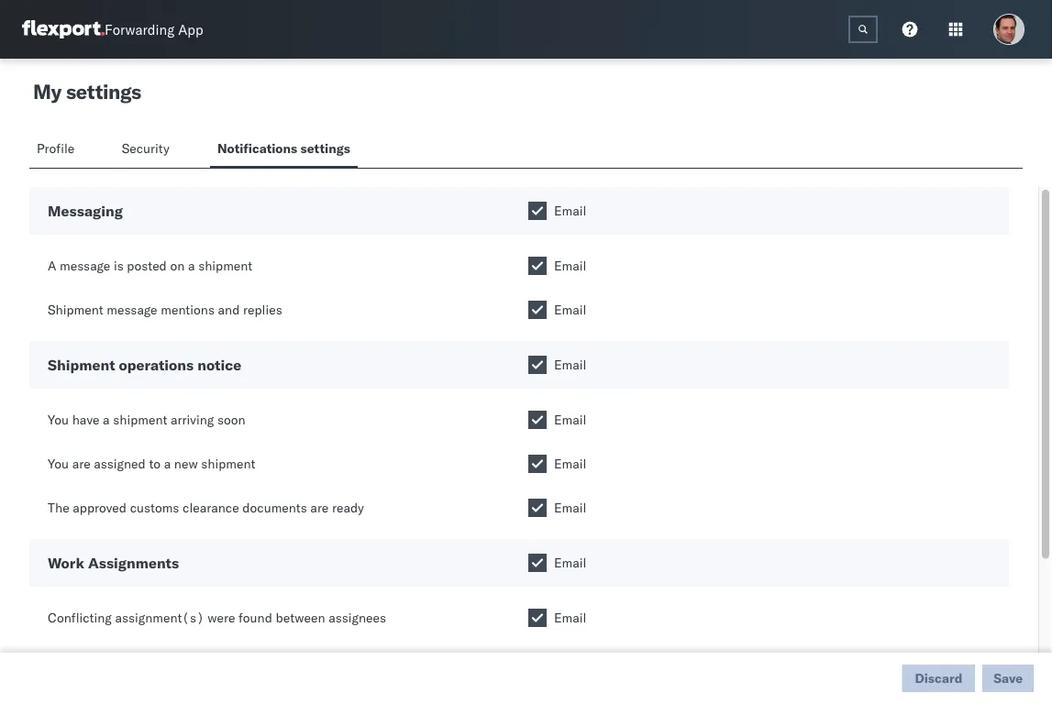 Task type: locate. For each thing, give the bounding box(es) containing it.
security button
[[114, 132, 181, 168]]

arriving
[[171, 412, 214, 428]]

0 vertical spatial message
[[60, 258, 110, 274]]

message
[[60, 258, 110, 274], [107, 302, 157, 318]]

1 vertical spatial settings
[[300, 140, 350, 156]]

operations
[[119, 356, 194, 374]]

you left have
[[48, 412, 69, 428]]

posted
[[127, 258, 167, 274]]

1 horizontal spatial a
[[164, 456, 171, 472]]

1 vertical spatial you
[[48, 456, 69, 472]]

7 email from the top
[[554, 500, 587, 516]]

3 email from the top
[[554, 302, 587, 318]]

forwarding app link
[[22, 20, 203, 39]]

my settings
[[33, 79, 141, 104]]

1 vertical spatial shipment
[[48, 356, 115, 374]]

None checkbox
[[528, 202, 547, 220], [528, 257, 547, 275], [528, 301, 547, 319], [528, 356, 547, 374], [528, 411, 547, 429], [528, 455, 547, 473], [528, 499, 547, 517], [528, 554, 547, 572], [528, 609, 547, 628], [528, 202, 547, 220], [528, 257, 547, 275], [528, 301, 547, 319], [528, 356, 547, 374], [528, 411, 547, 429], [528, 455, 547, 473], [528, 499, 547, 517], [528, 554, 547, 572], [528, 609, 547, 628]]

settings
[[66, 79, 141, 104], [300, 140, 350, 156]]

2 vertical spatial shipment
[[201, 456, 255, 472]]

you for you are assigned to a new shipment
[[48, 456, 69, 472]]

are left assigned
[[72, 456, 91, 472]]

0 horizontal spatial settings
[[66, 79, 141, 104]]

shipment up you are assigned to a new shipment
[[113, 412, 167, 428]]

2 vertical spatial a
[[164, 456, 171, 472]]

email for you have a shipment arriving soon
[[554, 412, 587, 428]]

email for shipment message mentions and replies
[[554, 302, 587, 318]]

settings right notifications
[[300, 140, 350, 156]]

ready
[[332, 500, 364, 516]]

new
[[174, 456, 198, 472]]

the
[[48, 500, 69, 516]]

2 shipment from the top
[[48, 356, 115, 374]]

1 email from the top
[[554, 203, 587, 219]]

email for you are assigned to a new shipment
[[554, 456, 587, 472]]

are
[[72, 456, 91, 472], [310, 500, 329, 516]]

None text field
[[849, 16, 878, 43]]

message right a
[[60, 258, 110, 274]]

shipment up have
[[48, 356, 115, 374]]

are left ready
[[310, 500, 329, 516]]

1 vertical spatial message
[[107, 302, 157, 318]]

1 vertical spatial shipment
[[113, 412, 167, 428]]

2 you from the top
[[48, 456, 69, 472]]

0 vertical spatial shipment
[[198, 258, 253, 274]]

8 email from the top
[[554, 555, 587, 571]]

0 vertical spatial you
[[48, 412, 69, 428]]

shipment
[[198, 258, 253, 274], [113, 412, 167, 428], [201, 456, 255, 472]]

a
[[48, 258, 56, 274]]

9 email from the top
[[554, 610, 587, 626]]

settings right my
[[66, 79, 141, 104]]

6 email from the top
[[554, 456, 587, 472]]

shipment right "new"
[[201, 456, 255, 472]]

replies
[[243, 302, 282, 318]]

a right on at the top of page
[[188, 258, 195, 274]]

shipment down a
[[48, 302, 103, 318]]

2 email from the top
[[554, 258, 587, 274]]

0 vertical spatial settings
[[66, 79, 141, 104]]

a right to
[[164, 456, 171, 472]]

app
[[178, 21, 203, 38]]

shipment for new
[[201, 456, 255, 472]]

1 vertical spatial are
[[310, 500, 329, 516]]

you have a shipment arriving soon
[[48, 412, 245, 428]]

customs
[[130, 500, 179, 516]]

notifications settings
[[217, 140, 350, 156]]

messaging
[[48, 202, 123, 220]]

shipment
[[48, 302, 103, 318], [48, 356, 115, 374]]

you are assigned to a new shipment
[[48, 456, 255, 472]]

message down is
[[107, 302, 157, 318]]

shipment up and
[[198, 258, 253, 274]]

a right have
[[103, 412, 110, 428]]

message for shipment
[[107, 302, 157, 318]]

4 email from the top
[[554, 357, 587, 373]]

email
[[554, 203, 587, 219], [554, 258, 587, 274], [554, 302, 587, 318], [554, 357, 587, 373], [554, 412, 587, 428], [554, 456, 587, 472], [554, 500, 587, 516], [554, 555, 587, 571], [554, 610, 587, 626]]

0 horizontal spatial a
[[103, 412, 110, 428]]

settings inside button
[[300, 140, 350, 156]]

5 email from the top
[[554, 412, 587, 428]]

soon
[[217, 412, 245, 428]]

1 you from the top
[[48, 412, 69, 428]]

you
[[48, 412, 69, 428], [48, 456, 69, 472]]

0 vertical spatial shipment
[[48, 302, 103, 318]]

settings for my settings
[[66, 79, 141, 104]]

1 shipment from the top
[[48, 302, 103, 318]]

0 horizontal spatial are
[[72, 456, 91, 472]]

a message is posted on a shipment
[[48, 258, 253, 274]]

1 vertical spatial a
[[103, 412, 110, 428]]

0 vertical spatial a
[[188, 258, 195, 274]]

shipment for shipment operations notice
[[48, 356, 115, 374]]

a
[[188, 258, 195, 274], [103, 412, 110, 428], [164, 456, 171, 472]]

you up the
[[48, 456, 69, 472]]

1 horizontal spatial settings
[[300, 140, 350, 156]]



Task type: describe. For each thing, give the bounding box(es) containing it.
were
[[208, 610, 235, 626]]

assignment(s)
[[115, 610, 204, 626]]

is
[[114, 258, 124, 274]]

email for conflicting assignment(s) were found between assignees
[[554, 610, 587, 626]]

shipment for a
[[198, 258, 253, 274]]

settings for notifications settings
[[300, 140, 350, 156]]

profile button
[[29, 132, 85, 168]]

shipment for shipment message mentions and replies
[[48, 302, 103, 318]]

have
[[72, 412, 99, 428]]

email for the approved customs clearance documents are ready
[[554, 500, 587, 516]]

between
[[276, 610, 325, 626]]

notice
[[197, 356, 241, 374]]

conflicting assignment(s) were found between assignees
[[48, 610, 386, 626]]

forwarding
[[105, 21, 175, 38]]

mentions
[[161, 302, 215, 318]]

message for a
[[60, 258, 110, 274]]

work assignments
[[48, 554, 179, 572]]

you for you have a shipment arriving soon
[[48, 412, 69, 428]]

1 horizontal spatial are
[[310, 500, 329, 516]]

assignees
[[329, 610, 386, 626]]

email for messaging
[[554, 203, 587, 219]]

flexport. image
[[22, 20, 105, 39]]

shipment operations notice
[[48, 356, 241, 374]]

approved
[[73, 500, 127, 516]]

the approved customs clearance documents are ready
[[48, 500, 364, 516]]

forwarding app
[[105, 21, 203, 38]]

shipment message mentions and replies
[[48, 302, 282, 318]]

clearance
[[183, 500, 239, 516]]

security
[[122, 140, 170, 156]]

email for shipment operations notice
[[554, 357, 587, 373]]

email for a message is posted on a shipment
[[554, 258, 587, 274]]

and
[[218, 302, 240, 318]]

email for work assignments
[[554, 555, 587, 571]]

conflicting
[[48, 610, 112, 626]]

notifications
[[217, 140, 297, 156]]

documents
[[243, 500, 307, 516]]

work
[[48, 554, 84, 572]]

assigned
[[94, 456, 146, 472]]

to
[[149, 456, 161, 472]]

2 horizontal spatial a
[[188, 258, 195, 274]]

notifications settings button
[[210, 132, 358, 168]]

0 vertical spatial are
[[72, 456, 91, 472]]

my
[[33, 79, 61, 104]]

assignments
[[88, 554, 179, 572]]

profile
[[37, 140, 75, 156]]

on
[[170, 258, 185, 274]]

found
[[239, 610, 272, 626]]



Task type: vqa. For each thing, say whether or not it's contained in the screenshot.
2nd TCNU3055126 from the top
no



